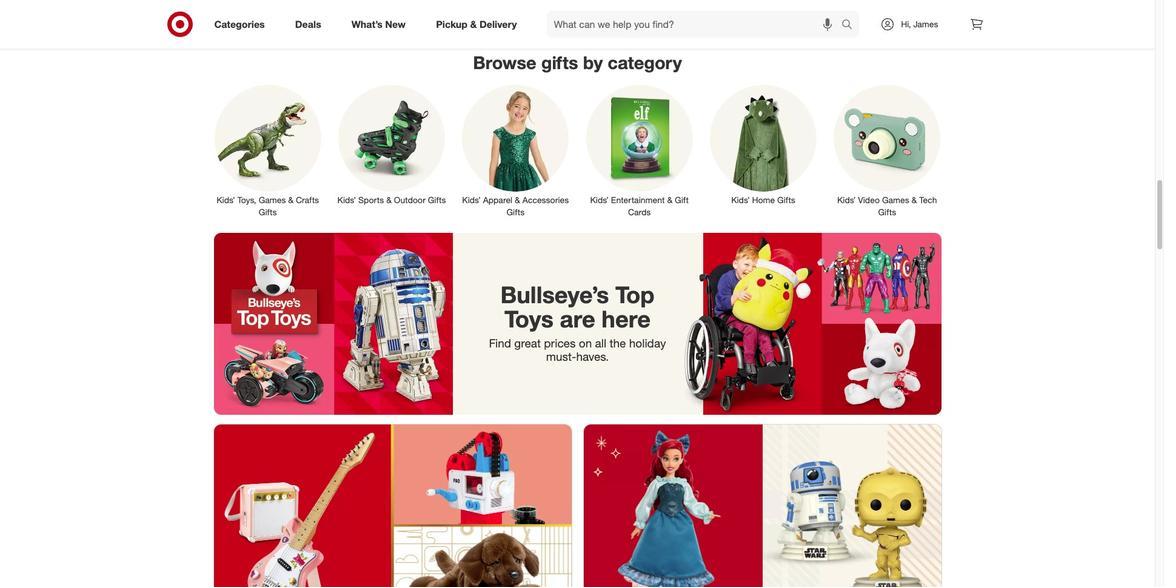 Task type: describe. For each thing, give the bounding box(es) containing it.
add for 1st 'add to cart' button from right
[[920, 15, 934, 24]]

here
[[602, 305, 651, 333]]

kids' for kids' apparel & accessories gifts
[[462, 194, 481, 205]]

pickup
[[436, 18, 468, 30]]

deals link
[[285, 11, 336, 38]]

1 add to cart button from the left
[[413, 10, 510, 30]]

4 add to cart button from the left
[[891, 10, 988, 30]]

kids' sports & outdoor gifts link
[[330, 82, 454, 206]]

apparel
[[483, 194, 513, 205]]

crafts
[[296, 194, 319, 205]]

on
[[579, 336, 592, 350]]

kids' video games & tech gifts link
[[825, 82, 949, 218]]

video
[[858, 194, 880, 205]]

add for second 'add to cart' button from left
[[561, 15, 575, 24]]

bullseye's top toys are here find great prices on all the holiday must-haves.
[[489, 281, 666, 364]]

gifts inside kids' video games & tech gifts
[[878, 207, 896, 217]]

what's new link
[[341, 11, 421, 38]]

categories
[[214, 18, 265, 30]]

by
[[583, 52, 603, 74]]

& inside kids' video games & tech gifts
[[912, 194, 917, 205]]

gifts inside kids' toys, games & crafts gifts
[[259, 207, 277, 217]]

kids' entertainment & gift cards
[[590, 194, 689, 217]]

kids' toys, games & crafts gifts link
[[206, 82, 330, 218]]

pickup & delivery
[[436, 18, 517, 30]]

pickup & delivery link
[[426, 11, 532, 38]]

holiday
[[629, 336, 666, 350]]

what's
[[352, 18, 383, 30]]

cart for fourth 'add to cart' button from the right
[[467, 15, 481, 24]]

are
[[560, 305, 595, 333]]

cart for 3rd 'add to cart' button from left
[[825, 15, 839, 24]]

category
[[608, 52, 682, 74]]

accessories
[[523, 194, 569, 205]]

carousel region
[[214, 0, 995, 42]]

kids' for kids' home gifts
[[731, 194, 750, 205]]

find
[[489, 336, 511, 350]]

search button
[[836, 11, 866, 40]]

tech
[[920, 194, 937, 205]]

great
[[514, 336, 541, 350]]

kids' sports & outdoor gifts
[[338, 194, 446, 205]]

add to cart for fourth 'add to cart' button from the right
[[442, 15, 481, 24]]

kids' for kids' entertainment & gift cards
[[590, 194, 609, 205]]

& inside kids' entertainment & gift cards
[[667, 194, 673, 205]]

kids' home gifts
[[731, 194, 796, 205]]

games for toys,
[[259, 194, 286, 205]]

kids' video games & tech gifts
[[838, 194, 937, 217]]

to for 3rd 'add to cart' button from left
[[816, 15, 823, 24]]

toys,
[[237, 194, 256, 205]]

hi,
[[901, 19, 911, 29]]

kids' entertainment & gift cards link
[[578, 82, 702, 218]]

cart for 1st 'add to cart' button from right
[[945, 15, 959, 24]]



Task type: locate. For each thing, give the bounding box(es) containing it.
kids' left entertainment
[[590, 194, 609, 205]]

games
[[259, 194, 286, 205], [882, 194, 909, 205]]

deals
[[295, 18, 321, 30]]

1 games from the left
[[259, 194, 286, 205]]

add left search
[[800, 15, 814, 24]]

to left search
[[816, 15, 823, 24]]

add
[[442, 15, 456, 24], [561, 15, 575, 24], [800, 15, 814, 24], [920, 15, 934, 24]]

to for 1st 'add to cart' button from right
[[936, 15, 943, 24]]

outdoor
[[394, 194, 426, 205]]

kids' inside kids' entertainment & gift cards
[[590, 194, 609, 205]]

kids' inside kids' apparel & accessories gifts
[[462, 194, 481, 205]]

2 add from the left
[[561, 15, 575, 24]]

add for 3rd 'add to cart' button from left
[[800, 15, 814, 24]]

1 add from the left
[[442, 15, 456, 24]]

3 add to cart from the left
[[800, 15, 839, 24]]

kids' toys, games & crafts gifts
[[217, 194, 319, 217]]

& right pickup
[[470, 18, 477, 30]]

to for fourth 'add to cart' button from the right
[[458, 15, 465, 24]]

cards
[[628, 207, 651, 217]]

What can we help you find? suggestions appear below search field
[[547, 11, 845, 38]]

4 cart from the left
[[945, 15, 959, 24]]

2 add to cart button from the left
[[532, 10, 630, 30]]

kids' for kids' sports & outdoor gifts
[[338, 194, 356, 205]]

add to cart for 3rd 'add to cart' button from left
[[800, 15, 839, 24]]

kids' for kids' video games & tech gifts
[[838, 194, 856, 205]]

kids'
[[217, 194, 235, 205], [338, 194, 356, 205], [462, 194, 481, 205], [590, 194, 609, 205], [731, 194, 750, 205], [838, 194, 856, 205]]

add for fourth 'add to cart' button from the right
[[442, 15, 456, 24]]

& left tech
[[912, 194, 917, 205]]

0 horizontal spatial games
[[259, 194, 286, 205]]

cart for second 'add to cart' button from left
[[586, 15, 600, 24]]

6 kids' from the left
[[838, 194, 856, 205]]

what's new
[[352, 18, 406, 30]]

sports
[[358, 194, 384, 205]]

4 kids' from the left
[[590, 194, 609, 205]]

all
[[595, 336, 607, 350]]

3 to from the left
[[816, 15, 823, 24]]

2 games from the left
[[882, 194, 909, 205]]

3 cart from the left
[[825, 15, 839, 24]]

& right sports
[[386, 194, 392, 205]]

games inside kids' video games & tech gifts
[[882, 194, 909, 205]]

5 kids' from the left
[[731, 194, 750, 205]]

4 add from the left
[[920, 15, 934, 24]]

kids' left the toys,
[[217, 194, 235, 205]]

to right 'hi,'
[[936, 15, 943, 24]]

top
[[616, 281, 655, 309]]

browse gifts by category
[[473, 52, 682, 74]]

kids' apparel & accessories gifts link
[[454, 82, 578, 218]]

to left 'delivery'
[[458, 15, 465, 24]]

kids' for kids' toys, games & crafts gifts
[[217, 194, 235, 205]]

games for video
[[882, 194, 909, 205]]

new
[[385, 18, 406, 30]]

kids' home gifts link
[[702, 82, 825, 206]]

gifts
[[541, 52, 578, 74]]

kids' inside kids' toys, games & crafts gifts
[[217, 194, 235, 205]]

4 add to cart from the left
[[920, 15, 959, 24]]

& right apparel
[[515, 194, 520, 205]]

kids' left 'video'
[[838, 194, 856, 205]]

cart
[[467, 15, 481, 24], [586, 15, 600, 24], [825, 15, 839, 24], [945, 15, 959, 24]]

kids' inside kids' video games & tech gifts
[[838, 194, 856, 205]]

gifts inside kids' apparel & accessories gifts
[[507, 207, 525, 217]]

hi, james
[[901, 19, 938, 29]]

entertainment
[[611, 194, 665, 205]]

kids' apparel & accessories gifts
[[462, 194, 569, 217]]

add left 'delivery'
[[442, 15, 456, 24]]

2 add to cart from the left
[[561, 15, 600, 24]]

add right 'hi,'
[[920, 15, 934, 24]]

prices
[[544, 336, 576, 350]]

gifts
[[428, 194, 446, 205], [778, 194, 796, 205], [259, 207, 277, 217], [507, 207, 525, 217], [878, 207, 896, 217]]

2 kids' from the left
[[338, 194, 356, 205]]

1 horizontal spatial games
[[882, 194, 909, 205]]

kids' left sports
[[338, 194, 356, 205]]

4 to from the left
[[936, 15, 943, 24]]

1 kids' from the left
[[217, 194, 235, 205]]

haves.
[[576, 350, 609, 364]]

james
[[914, 19, 938, 29]]

bullseye's
[[501, 281, 609, 309]]

&
[[470, 18, 477, 30], [288, 194, 294, 205], [386, 194, 392, 205], [515, 194, 520, 205], [667, 194, 673, 205], [912, 194, 917, 205]]

to up browse gifts by category at top
[[577, 15, 584, 24]]

kids' left apparel
[[462, 194, 481, 205]]

to for second 'add to cart' button from left
[[577, 15, 584, 24]]

2 cart from the left
[[586, 15, 600, 24]]

1 to from the left
[[458, 15, 465, 24]]

games inside kids' toys, games & crafts gifts
[[259, 194, 286, 205]]

to
[[458, 15, 465, 24], [577, 15, 584, 24], [816, 15, 823, 24], [936, 15, 943, 24]]

2 to from the left
[[577, 15, 584, 24]]

add to cart
[[442, 15, 481, 24], [561, 15, 600, 24], [800, 15, 839, 24], [920, 15, 959, 24]]

disney 100 retro reimagined only at target image
[[584, 424, 942, 587]]

3 add from the left
[[800, 15, 814, 24]]

1 cart from the left
[[467, 15, 481, 24]]

delivery
[[480, 18, 517, 30]]

add to cart button
[[413, 10, 510, 30], [532, 10, 630, 30], [771, 10, 869, 30], [891, 10, 988, 30]]

games right the toys,
[[259, 194, 286, 205]]

& inside kids' apparel & accessories gifts
[[515, 194, 520, 205]]

the
[[610, 336, 626, 350]]

add to cart for 1st 'add to cart' button from right
[[920, 15, 959, 24]]

gift
[[675, 194, 689, 205]]

toys
[[505, 305, 554, 333]]

must-
[[546, 350, 576, 364]]

kids' left home at the top right of page
[[731, 194, 750, 205]]

1 add to cart from the left
[[442, 15, 481, 24]]

browse
[[473, 52, 537, 74]]

games right 'video'
[[882, 194, 909, 205]]

home
[[752, 194, 775, 205]]

3 add to cart button from the left
[[771, 10, 869, 30]]

add to cart for second 'add to cart' button from left
[[561, 15, 600, 24]]

categories link
[[204, 11, 280, 38]]

& inside kids' toys, games & crafts gifts
[[288, 194, 294, 205]]

3 kids' from the left
[[462, 194, 481, 205]]

add up "gifts"
[[561, 15, 575, 24]]

& left crafts
[[288, 194, 294, 205]]

search
[[836, 19, 866, 31]]

& left gift
[[667, 194, 673, 205]]



Task type: vqa. For each thing, say whether or not it's contained in the screenshot.
Carousel region
yes



